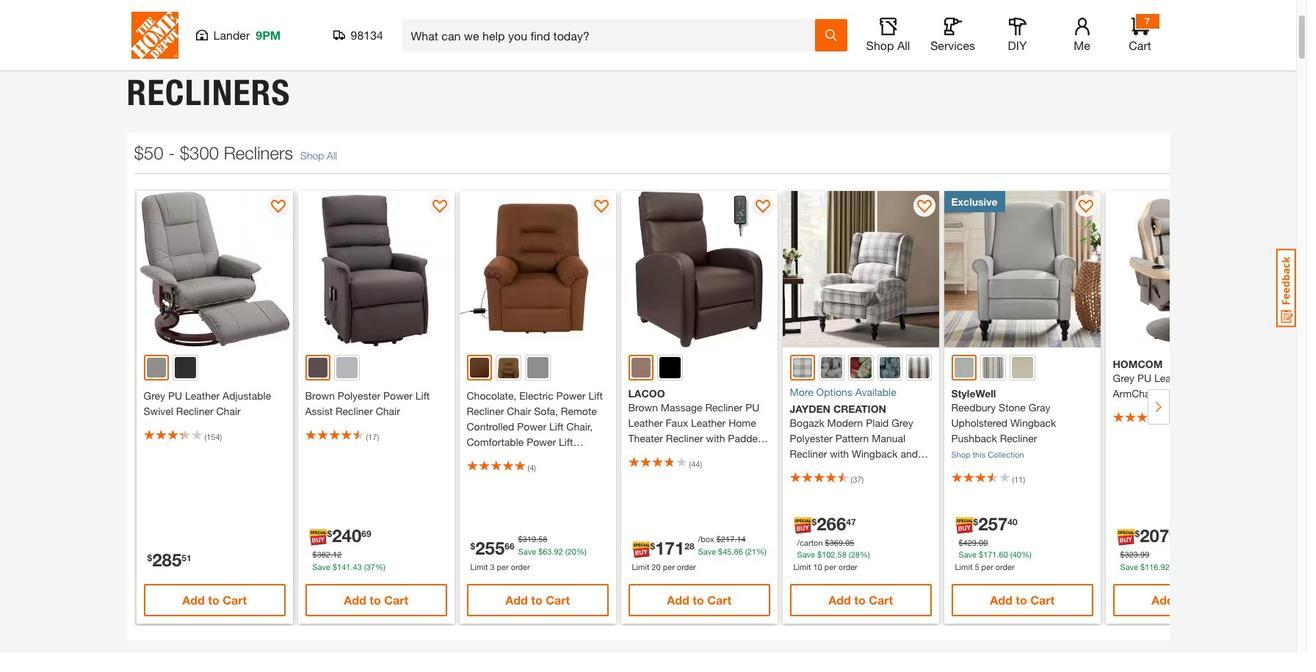 Task type: locate. For each thing, give the bounding box(es) containing it.
power
[[384, 389, 413, 402], [557, 389, 586, 402], [517, 420, 547, 432], [527, 435, 556, 448]]

0 horizontal spatial 28
[[685, 540, 695, 551]]

massage up "faux"
[[661, 401, 703, 413]]

wingback up legs
[[852, 447, 898, 460]]

with up 'wood'
[[830, 447, 849, 460]]

recliner inside 'homcom grey pu leather recliner armchair'
[[1192, 372, 1230, 384]]

display image
[[271, 199, 286, 214], [433, 199, 447, 214], [594, 199, 609, 214], [756, 199, 771, 214], [918, 199, 932, 214]]

0 horizontal spatial black image
[[175, 357, 196, 378]]

armchair
[[1113, 387, 1157, 400]]

services
[[931, 38, 976, 52]]

to for /box $ 217 . 14 save $ 45 . 86 ( 21 %) limit 20 per order
[[693, 593, 704, 607]]

2 black image from the left
[[660, 357, 681, 378]]

2 horizontal spatial pu
[[1138, 372, 1152, 384]]

37 right 43
[[366, 562, 375, 571]]

per right 3
[[497, 562, 509, 571]]

jayden
[[790, 402, 831, 415]]

07
[[1170, 528, 1180, 539]]

save inside /box $ 217 . 14 save $ 45 . 86 ( 21 %) limit 20 per order
[[698, 546, 716, 556]]

stone gray image
[[955, 358, 974, 377]]

3 add to cart button from the left
[[467, 584, 609, 616]]

1 add from the left
[[182, 593, 205, 607]]

gray image
[[527, 357, 548, 378], [147, 358, 166, 377]]

chair for power
[[376, 404, 400, 417]]

1 horizontal spatial grey
[[892, 416, 914, 429]]

What can we help you find today? search field
[[411, 20, 814, 51]]

0 horizontal spatial 58
[[539, 534, 548, 544]]

2 vertical spatial shop
[[952, 449, 971, 459]]

( 37 )
[[851, 474, 864, 484]]

%) right 63
[[577, 546, 587, 556]]

0 horizontal spatial wingback
[[852, 447, 898, 460]]

92 inside $ 323 . 99 save $ 116 . 92 ( 36
[[1161, 562, 1170, 571]]

stone
[[999, 401, 1026, 413]]

20 right 63
[[568, 546, 577, 556]]

chocolate,
[[467, 389, 517, 402]]

$ 285 51
[[147, 550, 191, 570]]

pu down homcom
[[1138, 372, 1152, 384]]

1 chair from the left
[[216, 404, 241, 417]]

$ inside $ 240 69
[[327, 528, 332, 539]]

add for /carton $ 369 . 05 save $ 102 . 58 ( 28 %) limit 10 per order
[[829, 593, 851, 607]]

and down theater
[[652, 447, 670, 460]]

1 horizontal spatial polyester
[[790, 432, 833, 444]]

add down 43
[[344, 593, 366, 607]]

1 horizontal spatial 28
[[851, 550, 860, 559]]

rubber
[[790, 463, 824, 475]]

12
[[333, 550, 342, 559]]

grey up manual
[[892, 416, 914, 429]]

plaid
[[866, 416, 889, 429]]

/carton $ 369 . 05 save $ 102 . 58 ( 28 %) limit 10 per order
[[794, 537, 870, 571]]

limit inside $ 255 66 $ 319 . 58 save $ 63 . 92 ( 20 %) limit 3 per order
[[471, 562, 488, 571]]

black image right brown icon
[[660, 357, 681, 378]]

1 per from the left
[[497, 562, 509, 571]]

3 chair from the left
[[507, 405, 531, 417]]

20
[[568, 546, 577, 556], [652, 562, 661, 571]]

grey pu leather adjustable swivel recliner chair link
[[144, 388, 286, 418]]

3 order from the left
[[839, 562, 858, 571]]

4 per from the left
[[982, 562, 994, 571]]

add to cart down the 51
[[182, 593, 247, 607]]

add to cart button down 60
[[952, 584, 1094, 616]]

0 horizontal spatial and
[[652, 447, 670, 460]]

5
[[975, 562, 980, 571]]

pattern
[[836, 432, 869, 444]]

40
[[1008, 516, 1018, 527], [1013, 550, 1022, 559]]

0 vertical spatial 40
[[1008, 516, 1018, 527]]

1 vertical spatial shop
[[301, 149, 324, 161]]

1 horizontal spatial 171
[[984, 550, 997, 559]]

0 vertical spatial with
[[706, 432, 725, 444]]

add down /box $ 217 . 14 save $ 45 . 86 ( 21 %) limit 20 per order at the bottom of the page
[[667, 593, 690, 607]]

cart for add to cart button associated with /carton $ 369 . 05 save $ 102 . 58 ( 28 %) limit 10 per order
[[869, 593, 893, 607]]

shop all button
[[865, 18, 912, 53]]

69
[[362, 528, 371, 539]]

0 horizontal spatial 37
[[366, 562, 375, 571]]

add to cart for $ 429 . 00 save $ 171 . 60 ( 40 %) limit 5 per order
[[991, 593, 1055, 607]]

add to cart button down $ 255 66 $ 319 . 58 save $ 63 . 92 ( 20 %) limit 3 per order
[[467, 584, 609, 616]]

58 down 369
[[838, 550, 847, 559]]

add to cart for $ 285 51
[[182, 593, 247, 607]]

leather inside 'homcom grey pu leather recliner armchair'
[[1155, 372, 1190, 384]]

28
[[685, 540, 695, 551], [851, 550, 860, 559]]

1 horizontal spatial brown
[[629, 401, 658, 413]]

92 left 36
[[1161, 562, 1170, 571]]

0 vertical spatial all
[[898, 38, 911, 52]]

add to cart button down the 51
[[144, 584, 286, 616]]

0 vertical spatial 37
[[853, 474, 862, 484]]

order down $ 171 28
[[677, 562, 696, 571]]

homcom
[[1113, 358, 1163, 370]]

) for $ 255 66 $ 319 . 58 save $ 63 . 92 ( 20 %) limit 3 per order
[[534, 463, 536, 472]]

add to cart button down /box $ 217 . 14 save $ 45 . 86 ( 21 %) limit 20 per order at the bottom of the page
[[629, 584, 771, 616]]

1 horizontal spatial 58
[[838, 550, 847, 559]]

%) inside "$ 429 . 00 save $ 171 . 60 ( 40 %) limit 5 per order"
[[1022, 550, 1032, 559]]

leather down homcom
[[1155, 372, 1190, 384]]

save down '/carton'
[[797, 550, 815, 559]]

1 vertical spatial 58
[[838, 550, 847, 559]]

) for /box $ 217 . 14 save $ 45 . 86 ( 21 %) limit 20 per order
[[700, 459, 702, 468]]

chair up 17
[[376, 404, 400, 417]]

9pm
[[256, 28, 281, 42]]

20 inside $ 255 66 $ 319 . 58 save $ 63 . 92 ( 20 %) limit 3 per order
[[568, 546, 577, 556]]

6 add to cart from the left
[[991, 593, 1055, 607]]

add to cart button for $ 255 66 $ 319 . 58 save $ 63 . 92 ( 20 %) limit 3 per order
[[467, 584, 609, 616]]

brown image
[[631, 358, 651, 377]]

5 to from the left
[[855, 593, 866, 607]]

grey up "swivel"
[[144, 389, 165, 402]]

and inside jayden creation bogazk modern plaid grey polyester pattern manual recliner with wingback and rubber wood legs
[[901, 447, 918, 460]]

grey up 'armchair'
[[1113, 372, 1135, 384]]

141
[[337, 562, 351, 571]]

pu inside the grey pu leather adjustable swivel recliner chair
[[168, 389, 182, 402]]

217
[[721, 534, 735, 544]]

add to cart button for /carton $ 369 . 05 save $ 102 . 58 ( 28 %) limit 10 per order
[[790, 584, 932, 616]]

add to cart button down '/carton $ 369 . 05 save $ 102 . 58 ( 28 %) limit 10 per order'
[[790, 584, 932, 616]]

2 horizontal spatial shop
[[952, 449, 971, 459]]

0 horizontal spatial shop
[[301, 149, 324, 161]]

1 vertical spatial 40
[[1013, 550, 1022, 559]]

4 add from the left
[[667, 593, 690, 607]]

0 horizontal spatial grey
[[144, 389, 165, 402]]

2 display image from the left
[[433, 199, 447, 214]]

recliners right $300
[[224, 142, 293, 163]]

0 horizontal spatial chair
[[216, 404, 241, 417]]

polyester down bogazk
[[790, 432, 833, 444]]

0 horizontal spatial 20
[[568, 546, 577, 556]]

black image up the grey pu leather adjustable swivel recliner chair
[[175, 357, 196, 378]]

limit inside "$ 429 . 00 save $ 171 . 60 ( 40 %) limit 5 per order"
[[955, 562, 973, 571]]

all
[[898, 38, 911, 52], [327, 149, 337, 161]]

1 to from the left
[[208, 593, 219, 607]]

98134 button
[[333, 28, 384, 43]]

order inside /box $ 217 . 14 save $ 45 . 86 ( 21 %) limit 20 per order
[[677, 562, 696, 571]]

0 vertical spatial grey
[[1113, 372, 1135, 384]]

1 limit from the left
[[471, 562, 488, 571]]

seat
[[629, 447, 649, 460]]

all inside $50 - $300  recliners shop all
[[327, 149, 337, 161]]

44
[[691, 459, 700, 468]]

grey
[[1113, 372, 1135, 384], [144, 389, 165, 402], [892, 416, 914, 429]]

brown massage recliner pu leather faux leather home theater recliner with padded seat and massage backrest image
[[621, 191, 778, 347]]

4 order from the left
[[996, 562, 1015, 571]]

grey image
[[337, 357, 358, 378]]

chocolate, electric power lift recliner chair sofa, remote controlled power lift chair, comfortable power lift recliners image
[[460, 191, 616, 347]]

recliners down comfortable
[[467, 451, 509, 463]]

cart for 2nd add to cart button from the left
[[384, 593, 409, 607]]

limit
[[471, 562, 488, 571], [632, 562, 650, 571], [794, 562, 811, 571], [955, 562, 973, 571]]

1 horizontal spatial black image
[[660, 357, 681, 378]]

2 limit from the left
[[632, 562, 650, 571]]

recliner inside the grey pu leather adjustable swivel recliner chair
[[176, 404, 214, 417]]

1 black image from the left
[[175, 357, 196, 378]]

assist
[[305, 404, 333, 417]]

cart for $ 285 51 add to cart button
[[223, 593, 247, 607]]

recliner
[[1192, 372, 1230, 384], [706, 401, 743, 413], [176, 404, 214, 417], [336, 404, 373, 417], [467, 405, 504, 417], [666, 432, 704, 444], [1000, 432, 1038, 444], [790, 447, 827, 460]]

massage down "faux"
[[673, 447, 714, 460]]

add to cart button for /box $ 217 . 14 save $ 45 . 86 ( 21 %) limit 20 per order
[[629, 584, 771, 616]]

0 horizontal spatial with
[[706, 432, 725, 444]]

add to cart button down 43
[[305, 584, 447, 616]]

40 right 60
[[1013, 550, 1022, 559]]

7 add to cart from the left
[[1152, 593, 1217, 607]]

shop all link
[[301, 149, 337, 161]]

2 per from the left
[[663, 562, 675, 571]]

stripe black image
[[909, 357, 930, 378]]

4 limit from the left
[[955, 562, 973, 571]]

1 and from the left
[[652, 447, 670, 460]]

2 horizontal spatial grey
[[1113, 372, 1135, 384]]

3 per from the left
[[825, 562, 837, 571]]

0 vertical spatial shop
[[867, 38, 894, 52]]

6 to from the left
[[1016, 593, 1028, 607]]

%) right 43
[[375, 562, 386, 571]]

biscuit beige image
[[1012, 357, 1033, 378]]

%) right 60
[[1022, 550, 1032, 559]]

add to cart down 36
[[1152, 593, 1217, 607]]

chair down adjustable
[[216, 404, 241, 417]]

(
[[205, 432, 207, 441], [366, 432, 368, 441], [689, 459, 691, 468], [528, 463, 530, 472], [851, 474, 853, 484], [1013, 474, 1015, 484], [566, 546, 568, 556], [746, 546, 748, 556], [849, 550, 851, 559], [1011, 550, 1013, 559], [364, 562, 366, 571], [1172, 562, 1175, 571]]

92 inside $ 255 66 $ 319 . 58 save $ 63 . 92 ( 20 %) limit 3 per order
[[554, 546, 563, 556]]

add to cart down 60
[[991, 593, 1055, 607]]

recliners
[[127, 71, 291, 114], [224, 142, 293, 163], [467, 451, 509, 463]]

0 horizontal spatial 92
[[554, 546, 563, 556]]

tan stripe image
[[983, 357, 1004, 378]]

pu up the home
[[746, 401, 760, 413]]

add down 116
[[1152, 593, 1175, 607]]

reedbury stone gray upholstered wingback pushback recliner image
[[944, 191, 1101, 347]]

5 display image from the left
[[918, 199, 932, 214]]

1 vertical spatial 37
[[366, 562, 375, 571]]

save down 319
[[518, 546, 536, 556]]

%) inside /box $ 217 . 14 save $ 45 . 86 ( 21 %) limit 20 per order
[[757, 546, 767, 556]]

massage
[[661, 401, 703, 413], [673, 447, 714, 460]]

0 horizontal spatial polyester
[[338, 389, 381, 402]]

%) right 86
[[757, 546, 767, 556]]

37 down pattern
[[853, 474, 862, 484]]

1 horizontal spatial 92
[[1161, 562, 1170, 571]]

0 horizontal spatial brown
[[305, 389, 335, 402]]

shop inside button
[[867, 38, 894, 52]]

1 vertical spatial grey
[[144, 389, 165, 402]]

controlled
[[467, 420, 515, 432]]

recliner inside chocolate, electric power lift recliner chair sofa, remote controlled power lift chair, comfortable power lift recliners
[[467, 405, 504, 417]]

7 add from the left
[[1152, 593, 1175, 607]]

4 add to cart from the left
[[667, 593, 732, 607]]

polyester down grey icon
[[338, 389, 381, 402]]

save down the 382
[[313, 562, 331, 571]]

( 4 )
[[528, 463, 536, 472]]

7
[[1145, 15, 1150, 26]]

swivel
[[144, 404, 173, 417]]

171 left 60
[[984, 550, 997, 559]]

5 add from the left
[[829, 593, 851, 607]]

58 inside '/carton $ 369 . 05 save $ 102 . 58 ( 28 %) limit 10 per order'
[[838, 550, 847, 559]]

$ inside $ 285 51
[[147, 552, 152, 563]]

%) right 102
[[860, 550, 870, 559]]

add down '/carton $ 369 . 05 save $ 102 . 58 ( 28 %) limit 10 per order'
[[829, 593, 851, 607]]

( inside "$ 429 . 00 save $ 171 . 60 ( 40 %) limit 5 per order"
[[1011, 550, 1013, 559]]

2 vertical spatial grey
[[892, 416, 914, 429]]

save
[[518, 546, 536, 556], [698, 546, 716, 556], [797, 550, 815, 559], [959, 550, 977, 559], [313, 562, 331, 571], [1121, 562, 1139, 571]]

and down manual
[[901, 447, 918, 460]]

shop
[[867, 38, 894, 52], [301, 149, 324, 161], [952, 449, 971, 459]]

order inside '/carton $ 369 . 05 save $ 102 . 58 ( 28 %) limit 10 per order'
[[839, 562, 858, 571]]

2 add to cart from the left
[[344, 593, 409, 607]]

chair inside brown polyester power lift assist recliner chair
[[376, 404, 400, 417]]

order down 60
[[996, 562, 1015, 571]]

brown inside the lacoo brown massage recliner pu leather faux leather home theater recliner with padded seat and massage backrest
[[629, 401, 658, 413]]

58 up 63
[[539, 534, 548, 544]]

add down $ 255 66 $ 319 . 58 save $ 63 . 92 ( 20 %) limit 3 per order
[[506, 593, 528, 607]]

.
[[536, 534, 539, 544], [735, 534, 737, 544], [843, 537, 846, 547], [977, 537, 979, 547], [552, 546, 554, 556], [732, 546, 734, 556], [331, 550, 333, 559], [836, 550, 838, 559], [997, 550, 1000, 559], [1139, 550, 1141, 559], [351, 562, 353, 571], [1159, 562, 1161, 571]]

1 add to cart from the left
[[182, 593, 247, 607]]

6 add to cart button from the left
[[952, 584, 1094, 616]]

1 horizontal spatial pu
[[746, 401, 760, 413]]

upholstered
[[952, 416, 1008, 429]]

add for $ 429 . 00 save $ 171 . 60 ( 40 %) limit 5 per order
[[991, 593, 1013, 607]]

power inside brown polyester power lift assist recliner chair
[[384, 389, 413, 402]]

save down 429
[[959, 550, 977, 559]]

display image for 266
[[918, 199, 932, 214]]

with inside the lacoo brown massage recliner pu leather faux leather home theater recliner with padded seat and massage backrest
[[706, 432, 725, 444]]

$ inside "$ 266 47"
[[812, 516, 817, 527]]

2 horizontal spatial chair
[[507, 405, 531, 417]]

28 down "05"
[[851, 550, 860, 559]]

92 right 63
[[554, 546, 563, 556]]

diy
[[1008, 38, 1027, 52]]

1 horizontal spatial 20
[[652, 562, 661, 571]]

3 add from the left
[[506, 593, 528, 607]]

all inside button
[[898, 38, 911, 52]]

4 display image from the left
[[756, 199, 771, 214]]

gray image up electric
[[527, 357, 548, 378]]

leather up "( 154 )"
[[185, 389, 220, 402]]

wingback down gray
[[1011, 416, 1057, 429]]

3 add to cart from the left
[[506, 593, 570, 607]]

add
[[182, 593, 205, 607], [344, 593, 366, 607], [506, 593, 528, 607], [667, 593, 690, 607], [829, 593, 851, 607], [991, 593, 1013, 607], [1152, 593, 1175, 607]]

382
[[317, 550, 331, 559]]

$ 323 . 99 save $ 116 . 92 ( 36
[[1121, 550, 1184, 571]]

20 down $ 171 28
[[652, 562, 661, 571]]

0 horizontal spatial 171
[[655, 537, 685, 558]]

brown image
[[308, 358, 328, 377]]

blue image
[[880, 357, 901, 378]]

171 left /box
[[655, 537, 685, 558]]

0 vertical spatial polyester
[[338, 389, 381, 402]]

to for /carton $ 369 . 05 save $ 102 . 58 ( 28 %) limit 10 per order
[[855, 593, 866, 607]]

bogazk
[[790, 416, 825, 429]]

3 limit from the left
[[794, 562, 811, 571]]

add down 60
[[991, 593, 1013, 607]]

5 add to cart button from the left
[[790, 584, 932, 616]]

1 horizontal spatial chair
[[376, 404, 400, 417]]

per inside $ 255 66 $ 319 . 58 save $ 63 . 92 ( 20 %) limit 3 per order
[[497, 562, 509, 571]]

pu
[[1138, 372, 1152, 384], [168, 389, 182, 402], [746, 401, 760, 413]]

0 vertical spatial massage
[[661, 401, 703, 413]]

gray
[[1029, 401, 1051, 413]]

%) inside $ 382 . 12 save $ 141 . 43 ( 37 %)
[[375, 562, 386, 571]]

cart for add to cart button related to /box $ 217 . 14 save $ 45 . 86 ( 21 %) limit 20 per order
[[708, 593, 732, 607]]

1 order from the left
[[511, 562, 530, 571]]

black image for 285
[[175, 357, 196, 378]]

58 inside $ 255 66 $ 319 . 58 save $ 63 . 92 ( 20 %) limit 3 per order
[[539, 534, 548, 544]]

add to cart down 43
[[344, 593, 409, 607]]

add down the 51
[[182, 593, 205, 607]]

40 up 60
[[1008, 516, 1018, 527]]

cart 7
[[1129, 15, 1152, 52]]

58
[[539, 534, 548, 544], [838, 550, 847, 559]]

2 chair from the left
[[376, 404, 400, 417]]

order down 66
[[511, 562, 530, 571]]

0 vertical spatial wingback
[[1011, 416, 1057, 429]]

wingback inside stylewell reedbury stone gray upholstered wingback pushback recliner shop this collection
[[1011, 416, 1057, 429]]

319
[[523, 534, 536, 544]]

per right 5
[[982, 562, 994, 571]]

6 add from the left
[[991, 593, 1013, 607]]

add to cart button for $ 429 . 00 save $ 171 . 60 ( 40 %) limit 5 per order
[[952, 584, 1094, 616]]

3 to from the left
[[531, 593, 543, 607]]

5 add to cart from the left
[[829, 593, 893, 607]]

gray image up "swivel"
[[147, 358, 166, 377]]

limit inside /box $ 217 . 14 save $ 45 . 86 ( 21 %) limit 20 per order
[[632, 562, 650, 571]]

brown
[[305, 389, 335, 402], [629, 401, 658, 413]]

2 vertical spatial recliners
[[467, 451, 509, 463]]

save down /box
[[698, 546, 716, 556]]

order down "05"
[[839, 562, 858, 571]]

jayden creation bogazk modern plaid grey polyester pattern manual recliner with wingback and rubber wood legs
[[790, 402, 918, 475]]

1 horizontal spatial with
[[830, 447, 849, 460]]

1 horizontal spatial all
[[898, 38, 911, 52]]

chair inside chocolate, electric power lift recliner chair sofa, remote controlled power lift chair, comfortable power lift recliners
[[507, 405, 531, 417]]

per down 102
[[825, 562, 837, 571]]

1 vertical spatial wingback
[[852, 447, 898, 460]]

( inside $ 382 . 12 save $ 141 . 43 ( 37 %)
[[364, 562, 366, 571]]

) for $ 285 51
[[220, 432, 222, 441]]

with up backrest
[[706, 432, 725, 444]]

( 44 )
[[689, 459, 702, 468]]

shop inside stylewell reedbury stone gray upholstered wingback pushback recliner shop this collection
[[952, 449, 971, 459]]

7 add to cart button from the left
[[1113, 584, 1255, 616]]

37
[[853, 474, 862, 484], [366, 562, 375, 571]]

lander 9pm
[[213, 28, 281, 42]]

chair for leather
[[216, 404, 241, 417]]

1 vertical spatial 92
[[1161, 562, 1170, 571]]

0 vertical spatial 58
[[539, 534, 548, 544]]

1 horizontal spatial and
[[901, 447, 918, 460]]

1 horizontal spatial shop
[[867, 38, 894, 52]]

add to cart button
[[144, 584, 286, 616], [305, 584, 447, 616], [467, 584, 609, 616], [629, 584, 771, 616], [790, 584, 932, 616], [952, 584, 1094, 616], [1113, 584, 1255, 616]]

$ 207 07
[[1135, 525, 1180, 546]]

per down $ 171 28
[[663, 562, 675, 571]]

0 vertical spatial 20
[[568, 546, 577, 556]]

add to cart down '/carton $ 369 . 05 save $ 102 . 58 ( 28 %) limit 10 per order'
[[829, 593, 893, 607]]

2 and from the left
[[901, 447, 918, 460]]

1 add to cart button from the left
[[144, 584, 286, 616]]

) for /carton $ 369 . 05 save $ 102 . 58 ( 28 %) limit 10 per order
[[862, 474, 864, 484]]

4 add to cart button from the left
[[629, 584, 771, 616]]

1 vertical spatial with
[[830, 447, 849, 460]]

per inside "$ 429 . 00 save $ 171 . 60 ( 40 %) limit 5 per order"
[[982, 562, 994, 571]]

/box
[[698, 534, 715, 544]]

( inside /box $ 217 . 14 save $ 45 . 86 ( 21 %) limit 20 per order
[[746, 546, 748, 556]]

1 horizontal spatial wingback
[[1011, 416, 1057, 429]]

order
[[511, 562, 530, 571], [677, 562, 696, 571], [839, 562, 858, 571], [996, 562, 1015, 571]]

2 order from the left
[[677, 562, 696, 571]]

28 left /box
[[685, 540, 695, 551]]

4 to from the left
[[693, 593, 704, 607]]

1 vertical spatial massage
[[673, 447, 714, 460]]

recliners up $300
[[127, 71, 291, 114]]

wingback inside jayden creation bogazk modern plaid grey polyester pattern manual recliner with wingback and rubber wood legs
[[852, 447, 898, 460]]

add to cart down $ 255 66 $ 319 . 58 save $ 63 . 92 ( 20 %) limit 3 per order
[[506, 593, 570, 607]]

66
[[505, 540, 515, 551]]

0 horizontal spatial pu
[[168, 389, 182, 402]]

/box $ 217 . 14 save $ 45 . 86 ( 21 %) limit 20 per order
[[632, 534, 767, 571]]

brown down lacoo
[[629, 401, 658, 413]]

shop inside $50 - $300  recliners shop all
[[301, 149, 324, 161]]

add to cart button down 36
[[1113, 584, 1255, 616]]

1 vertical spatial 20
[[652, 562, 661, 571]]

chair inside the grey pu leather adjustable swivel recliner chair
[[216, 404, 241, 417]]

brown up assist
[[305, 389, 335, 402]]

add to cart for $ 255 66 $ 319 . 58 save $ 63 . 92 ( 20 %) limit 3 per order
[[506, 593, 570, 607]]

0 horizontal spatial all
[[327, 149, 337, 161]]

0 vertical spatial recliners
[[127, 71, 291, 114]]

1 vertical spatial all
[[327, 149, 337, 161]]

black image
[[175, 357, 196, 378], [660, 357, 681, 378]]

0 vertical spatial 92
[[554, 546, 563, 556]]

chair down electric
[[507, 405, 531, 417]]

%)
[[577, 546, 587, 556], [757, 546, 767, 556], [860, 550, 870, 559], [1022, 550, 1032, 559], [375, 562, 386, 571]]

92
[[554, 546, 563, 556], [1161, 562, 1170, 571]]

add to cart down /box $ 217 . 14 save $ 45 . 86 ( 21 %) limit 20 per order at the bottom of the page
[[667, 593, 732, 607]]

pu up "swivel"
[[168, 389, 182, 402]]

save down "323"
[[1121, 562, 1139, 571]]

1 vertical spatial polyester
[[790, 432, 833, 444]]



Task type: describe. For each thing, give the bounding box(es) containing it.
bogazk modern plaid grey polyester pattern manual recliner with wingback and rubber wood legs image
[[783, 191, 940, 347]]

more
[[790, 385, 814, 398]]

$50 - $300  recliners shop all
[[134, 142, 337, 163]]

to for $ 429 . 00 save $ 171 . 60 ( 40 %) limit 5 per order
[[1016, 593, 1028, 607]]

brown polyester power lift assist recliner chair link
[[305, 388, 447, 418]]

$ 240 69
[[327, 525, 371, 546]]

63
[[543, 546, 552, 556]]

grey inside the grey pu leather adjustable swivel recliner chair
[[144, 389, 165, 402]]

-
[[168, 142, 175, 163]]

99
[[1141, 550, 1150, 559]]

21
[[748, 546, 757, 556]]

lift inside brown polyester power lift assist recliner chair
[[416, 389, 430, 402]]

save inside $ 382 . 12 save $ 141 . 43 ( 37 %)
[[313, 562, 331, 571]]

60
[[1000, 550, 1009, 559]]

grey pu leather recliner armchair image
[[1106, 191, 1263, 347]]

257
[[979, 513, 1008, 534]]

brown polyester power lift assist recliner chair image
[[298, 191, 455, 347]]

me
[[1074, 38, 1091, 52]]

10
[[814, 562, 823, 571]]

limit inside '/carton $ 369 . 05 save $ 102 . 58 ( 28 %) limit 10 per order'
[[794, 562, 811, 571]]

polyester inside brown polyester power lift assist recliner chair
[[338, 389, 381, 402]]

$ 266 47
[[812, 513, 856, 534]]

add to cart button for $ 285 51
[[144, 584, 286, 616]]

$ inside $ 207 07
[[1135, 528, 1140, 539]]

stylewell
[[952, 387, 997, 399]]

to for $ 285 51
[[208, 593, 219, 607]]

$300
[[180, 142, 219, 163]]

pu inside the lacoo brown massage recliner pu leather faux leather home theater recliner with padded seat and massage backrest
[[746, 401, 760, 413]]

86
[[734, 546, 743, 556]]

the home depot logo image
[[131, 12, 178, 59]]

leather inside the grey pu leather adjustable swivel recliner chair
[[185, 389, 220, 402]]

order inside "$ 429 . 00 save $ 171 . 60 ( 40 %) limit 5 per order"
[[996, 562, 1015, 571]]

add for $ 255 66 $ 319 . 58 save $ 63 . 92 ( 20 %) limit 3 per order
[[506, 593, 528, 607]]

remote
[[561, 405, 597, 417]]

28 inside $ 171 28
[[685, 540, 695, 551]]

more options available
[[790, 385, 897, 398]]

05
[[846, 537, 855, 547]]

shop this collection link
[[952, 449, 1025, 459]]

me button
[[1059, 18, 1106, 53]]

( 17 )
[[366, 432, 379, 441]]

electric
[[520, 389, 554, 402]]

recliners inside chocolate, electric power lift recliner chair sofa, remote controlled power lift chair, comfortable power lift recliners
[[467, 451, 509, 463]]

28 inside '/carton $ 369 . 05 save $ 102 . 58 ( 28 %) limit 10 per order'
[[851, 550, 860, 559]]

1 display image from the left
[[271, 199, 286, 214]]

add to cart for /box $ 217 . 14 save $ 45 . 86 ( 21 %) limit 20 per order
[[667, 593, 732, 607]]

plaid grey image
[[793, 358, 813, 377]]

chocolate, electric power lift recliner chair sofa, remote controlled power lift chair, comfortable power lift recliners
[[467, 389, 603, 463]]

grey pu leather adjustable swivel recliner chair image
[[136, 191, 293, 347]]

( inside $ 323 . 99 save $ 116 . 92 ( 36
[[1172, 562, 1175, 571]]

padded
[[728, 432, 764, 444]]

recliner inside brown polyester power lift assist recliner chair
[[336, 404, 373, 417]]

adjustable
[[223, 389, 271, 402]]

( 154 )
[[205, 432, 222, 441]]

00
[[979, 537, 988, 547]]

and inside the lacoo brown massage recliner pu leather faux leather home theater recliner with padded seat and massage backrest
[[652, 447, 670, 460]]

$ 429 . 00 save $ 171 . 60 ( 40 %) limit 5 per order
[[955, 537, 1032, 571]]

display image for 240
[[433, 199, 447, 214]]

display image
[[1079, 199, 1094, 214]]

2 add to cart button from the left
[[305, 584, 447, 616]]

brown inside brown polyester power lift assist recliner chair
[[305, 389, 335, 402]]

chocolate, electric power lift recliner chair sofa, remote controlled power lift chair, comfortable power lift recliners link
[[467, 388, 609, 463]]

$ 382 . 12 save $ 141 . 43 ( 37 %)
[[313, 550, 386, 571]]

save inside $ 323 . 99 save $ 116 . 92 ( 36
[[1121, 562, 1139, 571]]

17
[[368, 432, 377, 441]]

$ 171 28
[[651, 537, 695, 558]]

stylewell reedbury stone gray upholstered wingback pushback recliner shop this collection
[[952, 387, 1057, 459]]

20 inside /box $ 217 . 14 save $ 45 . 86 ( 21 %) limit 20 per order
[[652, 562, 661, 571]]

11
[[1015, 474, 1024, 484]]

98134
[[351, 28, 383, 42]]

polyester inside jayden creation bogazk modern plaid grey polyester pattern manual recliner with wingback and rubber wood legs
[[790, 432, 833, 444]]

display image for 171
[[756, 199, 771, 214]]

lacoo
[[629, 387, 665, 399]]

add to cart for /carton $ 369 . 05 save $ 102 . 58 ( 28 %) limit 10 per order
[[829, 593, 893, 607]]

this
[[973, 449, 986, 459]]

lander
[[213, 28, 250, 42]]

theater
[[629, 432, 663, 444]]

cart for 1st add to cart button from right
[[1192, 593, 1217, 607]]

51
[[182, 552, 191, 563]]

116
[[1145, 562, 1159, 571]]

45
[[723, 546, 732, 556]]

mocha image
[[498, 357, 519, 378]]

feedback link image
[[1277, 248, 1297, 328]]

tropical image
[[851, 357, 872, 378]]

4
[[530, 463, 534, 472]]

36
[[1175, 562, 1184, 571]]

40 inside "$ 257 40"
[[1008, 516, 1018, 527]]

diy button
[[994, 18, 1041, 53]]

add for /box $ 217 . 14 save $ 45 . 86 ( 21 %) limit 20 per order
[[667, 593, 690, 607]]

7 to from the left
[[1178, 593, 1189, 607]]

collection
[[988, 449, 1025, 459]]

per inside '/carton $ 369 . 05 save $ 102 . 58 ( 28 %) limit 10 per order'
[[825, 562, 837, 571]]

( inside '/carton $ 369 . 05 save $ 102 . 58 ( 28 %) limit 10 per order'
[[849, 550, 851, 559]]

faux
[[666, 416, 689, 429]]

reedbury
[[952, 401, 996, 413]]

lacoo brown massage recliner pu leather faux leather home theater recliner with padded seat and massage backrest
[[629, 387, 764, 460]]

429
[[964, 537, 977, 547]]

chocolate image
[[470, 358, 489, 377]]

( 11 )
[[1013, 474, 1026, 484]]

$ 255 66 $ 319 . 58 save $ 63 . 92 ( 20 %) limit 3 per order
[[471, 534, 587, 571]]

240
[[332, 525, 362, 546]]

%) inside '/carton $ 369 . 05 save $ 102 . 58 ( 28 %) limit 10 per order'
[[860, 550, 870, 559]]

brown polyester power lift assist recliner chair
[[305, 389, 430, 417]]

with inside jayden creation bogazk modern plaid grey polyester pattern manual recliner with wingback and rubber wood legs
[[830, 447, 849, 460]]

1 vertical spatial recliners
[[224, 142, 293, 163]]

2 to from the left
[[370, 593, 381, 607]]

cart for add to cart button corresponding to $ 429 . 00 save $ 171 . 60 ( 40 %) limit 5 per order
[[1031, 593, 1055, 607]]

home
[[729, 416, 757, 429]]

available
[[856, 385, 897, 398]]

backrest
[[717, 447, 758, 460]]

grey inside 'homcom grey pu leather recliner armchair'
[[1113, 372, 1135, 384]]

recliner inside stylewell reedbury stone gray upholstered wingback pushback recliner shop this collection
[[1000, 432, 1038, 444]]

grey pu leather adjustable swivel recliner chair
[[144, 389, 271, 417]]

0 horizontal spatial gray image
[[147, 358, 166, 377]]

leather right "faux"
[[691, 416, 726, 429]]

grey inside jayden creation bogazk modern plaid grey polyester pattern manual recliner with wingback and rubber wood legs
[[892, 416, 914, 429]]

manual
[[872, 432, 906, 444]]

save inside '/carton $ 369 . 05 save $ 102 . 58 ( 28 %) limit 10 per order'
[[797, 550, 815, 559]]

/carton
[[797, 537, 823, 547]]

creation
[[834, 402, 887, 415]]

40 inside "$ 429 . 00 save $ 171 . 60 ( 40 %) limit 5 per order"
[[1013, 550, 1022, 559]]

to for $ 255 66 $ 319 . 58 save $ 63 . 92 ( 20 %) limit 3 per order
[[531, 593, 543, 607]]

pushback
[[952, 432, 998, 444]]

$ inside $ 171 28
[[651, 540, 655, 551]]

2 add from the left
[[344, 593, 366, 607]]

wood
[[827, 463, 854, 475]]

cart for add to cart button related to $ 255 66 $ 319 . 58 save $ 63 . 92 ( 20 %) limit 3 per order
[[546, 593, 570, 607]]

14
[[737, 534, 746, 544]]

homcom grey pu leather recliner armchair
[[1113, 358, 1230, 400]]

order inside $ 255 66 $ 319 . 58 save $ 63 . 92 ( 20 %) limit 3 per order
[[511, 562, 530, 571]]

recliner inside jayden creation bogazk modern plaid grey polyester pattern manual recliner with wingback and rubber wood legs
[[790, 447, 827, 460]]

323
[[1125, 550, 1139, 559]]

43
[[353, 562, 362, 571]]

chair,
[[567, 420, 593, 432]]

1 horizontal spatial gray image
[[527, 357, 548, 378]]

per inside /box $ 217 . 14 save $ 45 . 86 ( 21 %) limit 20 per order
[[663, 562, 675, 571]]

add for $ 285 51
[[182, 593, 205, 607]]

( inside $ 255 66 $ 319 . 58 save $ 63 . 92 ( 20 %) limit 3 per order
[[566, 546, 568, 556]]

255
[[475, 537, 505, 558]]

leather up theater
[[629, 416, 663, 429]]

save inside $ 255 66 $ 319 . 58 save $ 63 . 92 ( 20 %) limit 3 per order
[[518, 546, 536, 556]]

black image for $
[[660, 357, 681, 378]]

more options available link
[[790, 384, 932, 399]]

102
[[822, 550, 836, 559]]

%) inside $ 255 66 $ 319 . 58 save $ 63 . 92 ( 20 %) limit 3 per order
[[577, 546, 587, 556]]

37 inside $ 382 . 12 save $ 141 . 43 ( 37 %)
[[366, 562, 375, 571]]

sponsored banner image
[[127, 0, 1170, 56]]

$ inside "$ 257 40"
[[974, 516, 979, 527]]

3 display image from the left
[[594, 199, 609, 214]]

save inside "$ 429 . 00 save $ 171 . 60 ( 40 %) limit 5 per order"
[[959, 550, 977, 559]]

sofa,
[[534, 405, 558, 417]]

grey image
[[821, 357, 843, 378]]

1 horizontal spatial 37
[[853, 474, 862, 484]]

pu inside 'homcom grey pu leather recliner armchair'
[[1138, 372, 1152, 384]]

171 inside "$ 429 . 00 save $ 171 . 60 ( 40 %) limit 5 per order"
[[984, 550, 997, 559]]



Task type: vqa. For each thing, say whether or not it's contained in the screenshot.
rightmost Wingback
yes



